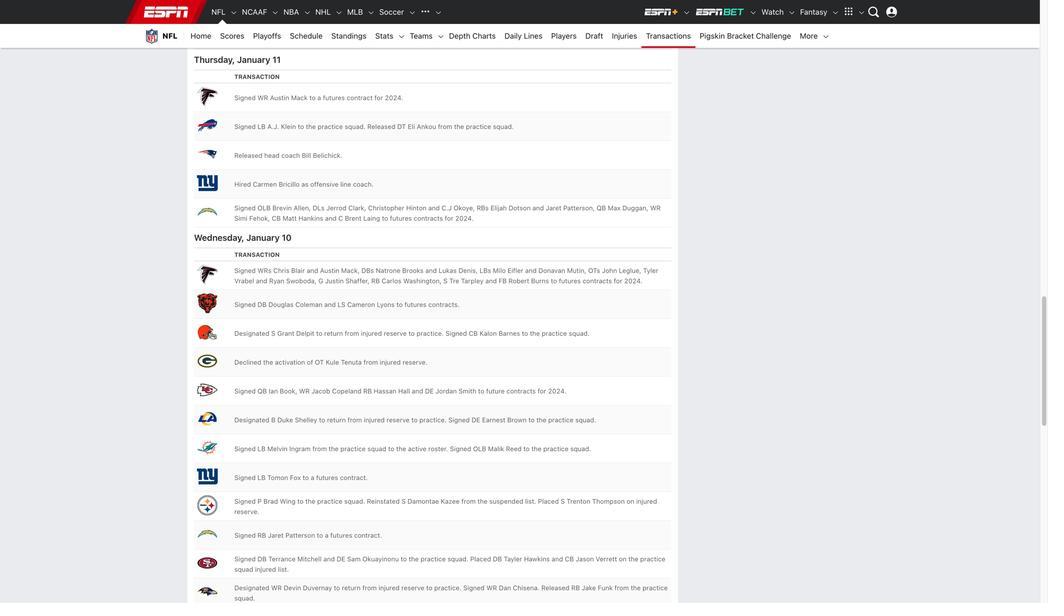 Task type: describe. For each thing, give the bounding box(es) containing it.
for right the contract
[[375, 94, 383, 102]]

return for delpit
[[324, 330, 343, 338]]

ingram
[[289, 446, 311, 453]]

practice right ingram
[[341, 446, 366, 453]]

hired
[[234, 181, 251, 188]]

to right the duvernay
[[334, 585, 340, 593]]

new york giants image for signed lb tomon fox to a futures contract.
[[196, 466, 218, 488]]

the right "klein"
[[306, 123, 316, 131]]

from down copeland
[[348, 417, 362, 424]]

list. inside signed p brad wing to the practice squad. reinstated s damontae kazee from the suspended list. placed s trenton thompson on injured reserve.
[[525, 498, 536, 506]]

contract. for signed rb jaret patterson to a futures contract.
[[354, 532, 382, 540]]

ncaaf image
[[272, 9, 279, 16]]

book,
[[280, 388, 297, 396]]

and up washington,
[[425, 267, 437, 275]]

signed right roster.
[[450, 446, 471, 453]]

the right okuayinonu
[[409, 556, 419, 564]]

practice right brown
[[548, 417, 574, 424]]

cb inside 'signed olb brevin allen, dls jerrod clark, christopher hinton and c.j okoye, rbs elijah dotson and jaret patterson, qb max duggan, wr simi fehok, cb matt hankins and c brent laing to futures contracts for 2024.'
[[272, 215, 281, 223]]

profile management image
[[886, 7, 897, 17]]

squad. inside signed db terrance mitchell and de sam okuayinonu to the practice squad. placed db tayler hawkins and cb jason verrett on the practice squad injured list.
[[448, 556, 468, 564]]

to down signed db terrance mitchell and de sam okuayinonu to the practice squad. placed db tayler hawkins and cb jason verrett on the practice squad injured list.
[[426, 585, 433, 593]]

more image
[[822, 33, 830, 40]]

verrett
[[596, 556, 617, 564]]

s inside signed wrs chris blair and austin mack, dbs natrone brooks and lukas denis, lbs milo eifler and donavan mutin, ots john leglue, tyler vrabel and ryan swoboda, g justin shaffer, rb carlos washington, s tre tarpley and fb robert burns to futures contracts for 2024.
[[443, 278, 448, 285]]

reserve for wr
[[402, 585, 424, 593]]

lb for melvin
[[258, 446, 266, 453]]

practice right ankou
[[466, 123, 491, 131]]

depth charts link
[[445, 24, 500, 48]]

futures inside signed wrs chris blair and austin mack, dbs natrone brooks and lukas denis, lbs milo eifler and donavan mutin, ots john leglue, tyler vrabel and ryan swoboda, g justin shaffer, rb carlos washington, s tre tarpley and fb robert burns to futures contracts for 2024.
[[559, 278, 581, 285]]

watch link
[[757, 0, 788, 24]]

the right reed at the bottom left of page
[[532, 446, 542, 453]]

and left the ls at the left of page
[[324, 301, 336, 309]]

ot
[[315, 359, 324, 367]]

from right ankou
[[438, 123, 452, 131]]

san francisco 49ers image
[[196, 553, 218, 575]]

wr right book,
[[299, 388, 310, 396]]

and right hawkins
[[552, 556, 563, 564]]

injured right stats icon
[[407, 31, 428, 39]]

practice. for cb
[[417, 330, 444, 338]]

wr up "a.j."
[[258, 94, 268, 102]]

futures down washington,
[[405, 301, 427, 309]]

a.j.
[[267, 123, 279, 131]]

to right "klein"
[[298, 123, 304, 131]]

okuayinonu
[[363, 556, 399, 564]]

suspended
[[489, 498, 523, 506]]

to down washington,
[[409, 330, 415, 338]]

copeland
[[332, 388, 361, 396]]

from right tenuta
[[364, 359, 378, 367]]

signed for signed db terrance mitchell and de sam okuayinonu to the practice squad. placed db tayler hawkins and cb jason verrett on the practice squad injured list.
[[234, 556, 256, 564]]

from right ingram
[[313, 446, 327, 453]]

scores
[[220, 31, 244, 40]]

0 vertical spatial squad
[[368, 446, 386, 453]]

practice inside designated wr devin duvernay to return from injured reserve to practice. signed wr dan chisena. released rb jake funk from the practice squad.
[[643, 585, 668, 593]]

to right reed at the bottom left of page
[[524, 446, 530, 453]]

as for head
[[296, 3, 303, 10]]

delpit
[[296, 330, 314, 338]]

roster.
[[428, 446, 448, 453]]

wrs
[[258, 267, 272, 275]]

lb for tomon
[[258, 475, 266, 482]]

scores link
[[216, 24, 249, 48]]

teams link
[[405, 24, 437, 48]]

cleveland browns image
[[196, 322, 218, 344]]

more espn image
[[858, 9, 866, 16]]

injured down hassan
[[364, 417, 385, 424]]

cameron
[[347, 301, 375, 309]]

designated te mark andrews to return to practice from injured reserve.
[[234, 31, 455, 39]]

to inside 'signed olb brevin allen, dls jerrod clark, christopher hinton and c.j okoye, rbs elijah dotson and jaret patterson, qb max duggan, wr simi fehok, cb matt hankins and c brent laing to futures contracts for 2024.'
[[382, 215, 388, 223]]

on for verrett
[[619, 556, 627, 564]]

injured inside signed db terrance mitchell and de sam okuayinonu to the practice squad. placed db tayler hawkins and cb jason verrett on the practice squad injured list.
[[255, 566, 276, 574]]

okoye,
[[454, 205, 475, 212]]

home link
[[186, 24, 216, 48]]

active
[[408, 446, 427, 453]]

practice right reed at the bottom left of page
[[543, 446, 569, 453]]

futures right the fox
[[316, 475, 338, 482]]

the right ankou
[[454, 123, 464, 131]]

los angeles chargers image
[[196, 201, 218, 223]]

return for shelley
[[327, 417, 346, 424]]

from left teams
[[391, 31, 405, 39]]

and up burns
[[525, 267, 537, 275]]

pigskin
[[700, 31, 725, 40]]

depth
[[449, 31, 470, 40]]

rb inside signed wrs chris blair and austin mack, dbs natrone brooks and lukas denis, lbs milo eifler and donavan mutin, ots john leglue, tyler vrabel and ryan swoboda, g justin shaffer, rb carlos washington, s tre tarpley and fb robert burns to futures contracts for 2024.
[[371, 278, 380, 285]]

nba
[[284, 7, 299, 16]]

signed for signed wrs chris blair and austin mack, dbs natrone brooks and lukas denis, lbs milo eifler and donavan mutin, ots john leglue, tyler vrabel and ryan swoboda, g justin shaffer, rb carlos washington, s tre tarpley and fb robert burns to futures contracts for 2024.
[[234, 267, 256, 275]]

db left tayler at left
[[493, 556, 502, 564]]

ncaaf link
[[238, 0, 272, 24]]

melvin
[[267, 446, 288, 453]]

g
[[318, 278, 323, 285]]

the right declined
[[263, 359, 273, 367]]

mark
[[281, 31, 297, 39]]

brooks
[[402, 267, 424, 275]]

players link
[[547, 24, 581, 48]]

wr left dan
[[487, 585, 497, 593]]

transaction for thursday,
[[234, 73, 280, 81]]

for right future
[[538, 388, 546, 396]]

thursday,
[[194, 55, 235, 65]]

espn bet image
[[695, 8, 745, 16]]

wednesday, january 10
[[194, 233, 292, 243]]

kalon
[[480, 330, 497, 338]]

contract. for signed lb tomon fox to a futures contract.
[[340, 475, 368, 482]]

transaction for wednesday,
[[234, 252, 280, 259]]

from inside signed p brad wing to the practice squad. reinstated s damontae kazee from the suspended list. placed s trenton thompson on injured reserve.
[[462, 498, 476, 506]]

the right brown
[[537, 417, 547, 424]]

pigskin bracket challenge
[[700, 31, 791, 40]]

the inside designated wr devin duvernay to return from injured reserve to practice. signed wr dan chisena. released rb jake funk from the practice squad.
[[631, 585, 641, 593]]

stats
[[375, 31, 393, 40]]

and down wrs
[[256, 278, 267, 285]]

offensive
[[310, 181, 339, 188]]

to right barnes
[[522, 330, 528, 338]]

signed down contracts.
[[446, 330, 467, 338]]

jerrod
[[326, 205, 347, 212]]

rb left hassan
[[363, 388, 372, 396]]

s left the 'damontae'
[[402, 498, 406, 506]]

injured inside designated wr devin duvernay to return from injured reserve to practice. signed wr dan chisena. released rb jake funk from the practice squad.
[[379, 585, 400, 593]]

the left suspended
[[478, 498, 488, 506]]

smith
[[459, 388, 476, 396]]

futures inside 'signed olb brevin allen, dls jerrod clark, christopher hinton and c.j okoye, rbs elijah dotson and jaret patterson, qb max duggan, wr simi fehok, cb matt hankins and c brent laing to futures contracts for 2024.'
[[390, 215, 412, 223]]

injured down the cameron
[[361, 330, 382, 338]]

0 vertical spatial head
[[305, 3, 320, 10]]

the right verrett
[[629, 556, 639, 564]]

max
[[608, 205, 621, 212]]

miami dolphins image
[[196, 437, 218, 459]]

signed down smith
[[448, 417, 470, 424]]

to right andrews
[[327, 31, 333, 39]]

nhl link
[[311, 0, 335, 24]]

2 vertical spatial contracts
[[507, 388, 536, 396]]

draft link
[[581, 24, 608, 48]]

line
[[340, 181, 351, 188]]

to inside signed wrs chris blair and austin mack, dbs natrone brooks and lukas denis, lbs milo eifler and donavan mutin, ots john leglue, tyler vrabel and ryan swoboda, g justin shaffer, rb carlos washington, s tre tarpley and fb robert burns to futures contracts for 2024.
[[551, 278, 557, 285]]

the left active
[[396, 446, 406, 453]]

c.j
[[442, 205, 452, 212]]

signed for signed olb brevin allen, dls jerrod clark, christopher hinton and c.j okoye, rbs elijah dotson and jaret patterson, qb max duggan, wr simi fehok, cb matt hankins and c brent laing to futures contracts for 2024.
[[234, 205, 256, 212]]

to up signed lb melvin ingram from the practice squad to the active roster. signed olb malik reed to the practice squad.
[[411, 417, 418, 424]]

fox
[[290, 475, 301, 482]]

hassan
[[374, 388, 396, 396]]

contracts.
[[428, 301, 460, 309]]

for inside 'signed olb brevin allen, dls jerrod clark, christopher hinton and c.j okoye, rbs elijah dotson and jaret patterson, qb max duggan, wr simi fehok, cb matt hankins and c brent laing to futures contracts for 2024.'
[[445, 215, 453, 223]]

and left c.j
[[428, 205, 440, 212]]

hawkins
[[524, 556, 550, 564]]

2024. inside 'signed olb brevin allen, dls jerrod clark, christopher hinton and c.j okoye, rbs elijah dotson and jaret patterson, qb max duggan, wr simi fehok, cb matt hankins and c brent laing to futures contracts for 2024.'
[[455, 215, 474, 223]]

robert
[[509, 278, 529, 285]]

named jerod mayo as head coach.
[[234, 3, 342, 10]]

lbs
[[480, 267, 491, 275]]

placed inside signed db terrance mitchell and de sam okuayinonu to the practice squad. placed db tayler hawkins and cb jason verrett on the practice squad injured list.
[[470, 556, 491, 564]]

reserve for cb
[[384, 330, 407, 338]]

signed lb a.j. klein to the practice squad. released dt eli ankou from the practice squad.
[[234, 123, 514, 131]]

to right the fox
[[303, 475, 309, 482]]

1 horizontal spatial nfl link
[[207, 0, 230, 24]]

designated for designated s grant delpit to return from injured reserve to practice. signed cb kalon barnes to the practice squad.
[[234, 330, 269, 338]]

from up tenuta
[[345, 330, 359, 338]]

wing
[[280, 498, 296, 506]]

dls
[[313, 205, 325, 212]]

jaret inside 'signed olb brevin allen, dls jerrod clark, christopher hinton and c.j okoye, rbs elijah dotson and jaret patterson, qb max duggan, wr simi fehok, cb matt hankins and c brent laing to futures contracts for 2024.'
[[546, 205, 562, 212]]

future
[[486, 388, 505, 396]]

and right blair
[[307, 267, 318, 275]]

soccer image
[[408, 9, 416, 16]]

ls
[[338, 301, 345, 309]]

to right mack at left
[[310, 94, 316, 102]]

released head coach bill belichick.
[[234, 152, 343, 160]]

nhl
[[315, 7, 331, 16]]

0 horizontal spatial nfl link
[[138, 24, 184, 48]]

from right funk
[[615, 585, 629, 593]]

to right lyons
[[397, 301, 403, 309]]

qb inside 'signed olb brevin allen, dls jerrod clark, christopher hinton and c.j okoye, rbs elijah dotson and jaret patterson, qb max duggan, wr simi fehok, cb matt hankins and c brent laing to futures contracts for 2024.'
[[597, 205, 606, 212]]

schedule
[[290, 31, 323, 40]]

playoffs link
[[249, 24, 286, 48]]

playoffs
[[253, 31, 281, 40]]

kule
[[326, 359, 339, 367]]

reserve for de
[[387, 417, 410, 424]]

signed for signed lb a.j. klein to the practice squad. released dt eli ankou from the practice squad.
[[234, 123, 256, 131]]

return for duvernay
[[342, 585, 361, 593]]

practice right barnes
[[542, 330, 567, 338]]

duggan,
[[623, 205, 648, 212]]

to down mlb link
[[356, 31, 362, 39]]

espn more sports home page image
[[417, 4, 434, 20]]

kansas city chiefs image
[[196, 380, 218, 401]]

carlos
[[382, 278, 402, 285]]

signed olb brevin allen, dls jerrod clark, christopher hinton and c.j okoye, rbs elijah dotson and jaret patterson, qb max duggan, wr simi fehok, cb matt hankins and c brent laing to futures contracts for 2024.
[[234, 205, 663, 223]]

players
[[551, 31, 577, 40]]

transactions
[[646, 31, 691, 40]]

0 vertical spatial austin
[[270, 94, 289, 102]]

tayler
[[504, 556, 522, 564]]

s left trenton at the right of page
[[561, 498, 565, 506]]

to right smith
[[478, 388, 484, 396]]

b
[[271, 417, 276, 424]]

to right delpit at the left of the page
[[316, 330, 322, 338]]

laing
[[363, 215, 380, 223]]

practice up designated wr devin duvernay to return from injured reserve to practice. signed wr dan chisena. released rb jake funk from the practice squad.
[[421, 556, 446, 564]]

new york giants image for hired carmen bricillo as offensive line coach.
[[196, 172, 218, 194]]

tyler
[[643, 267, 658, 275]]

baltimore ravens image
[[196, 23, 218, 45]]

daily lines
[[505, 31, 543, 40]]

injured up hassan
[[380, 359, 401, 367]]

to right patterson in the bottom of the page
[[317, 532, 323, 540]]

reserve. inside signed p brad wing to the practice squad. reinstated s damontae kazee from the suspended list. placed s trenton thompson on injured reserve.
[[234, 509, 259, 516]]

mutin,
[[567, 267, 586, 275]]

dbs
[[362, 267, 374, 275]]

eifler
[[508, 267, 523, 275]]

challenge
[[756, 31, 791, 40]]

chris
[[273, 267, 289, 275]]

coleman
[[295, 301, 322, 309]]

austin inside signed wrs chris blair and austin mack, dbs natrone brooks and lukas denis, lbs milo eifler and donavan mutin, ots john leglue, tyler vrabel and ryan swoboda, g justin shaffer, rb carlos washington, s tre tarpley and fb robert burns to futures contracts for 2024.
[[320, 267, 339, 275]]

global navigation element
[[138, 0, 902, 24]]

espn+ image
[[644, 8, 679, 16]]

matt
[[283, 215, 297, 223]]

justin
[[325, 278, 344, 285]]

and right dotson
[[533, 205, 544, 212]]

the right wing
[[305, 498, 315, 506]]

and right hall
[[412, 388, 423, 396]]

buffalo bills image
[[196, 115, 218, 136]]

signed for signed qb ian book, wr jacob copeland rb hassan hall and de jordan smith to future contracts for 2024.
[[234, 388, 256, 396]]

the right barnes
[[530, 330, 540, 338]]

brad
[[264, 498, 278, 506]]

practice down mlb image
[[364, 31, 389, 39]]

wr inside 'signed olb brevin allen, dls jerrod clark, christopher hinton and c.j okoye, rbs elijah dotson and jaret patterson, qb max duggan, wr simi fehok, cb matt hankins and c brent laing to futures contracts for 2024.'
[[650, 205, 661, 212]]

and right mitchell at the left of the page
[[323, 556, 335, 564]]

released inside designated wr devin duvernay to return from injured reserve to practice. signed wr dan chisena. released rb jake funk from the practice squad.
[[542, 585, 570, 593]]

nba image
[[303, 9, 311, 16]]

mitchell
[[297, 556, 322, 564]]

signed for signed lb melvin ingram from the practice squad to the active roster. signed olb malik reed to the practice squad.
[[234, 446, 256, 453]]



Task type: locate. For each thing, give the bounding box(es) containing it.
a
[[318, 94, 321, 102], [311, 475, 314, 482], [325, 532, 329, 540]]

klein
[[281, 123, 296, 131]]

1 vertical spatial list.
[[278, 566, 289, 574]]

1 lb from the top
[[258, 123, 266, 131]]

0 vertical spatial atlanta falcons image
[[196, 86, 218, 107]]

reserve. down more sports icon
[[430, 31, 455, 39]]

pittsburgh steelers image
[[196, 495, 218, 517]]

olb left malik
[[473, 446, 486, 453]]

2 new england patriots image from the top
[[196, 143, 218, 165]]

brown
[[507, 417, 527, 424]]

0 vertical spatial new york giants image
[[196, 172, 218, 194]]

return inside designated wr devin duvernay to return from injured reserve to practice. signed wr dan chisena. released rb jake funk from the practice squad.
[[342, 585, 361, 593]]

tomon
[[267, 475, 288, 482]]

to inside signed p brad wing to the practice squad. reinstated s damontae kazee from the suspended list. placed s trenton thompson on injured reserve.
[[297, 498, 304, 506]]

contracts inside signed wrs chris blair and austin mack, dbs natrone brooks and lukas denis, lbs milo eifler and donavan mutin, ots john leglue, tyler vrabel and ryan swoboda, g justin shaffer, rb carlos washington, s tre tarpley and fb robert burns to futures contracts for 2024.
[[583, 278, 612, 285]]

db for terrance
[[258, 556, 267, 564]]

list. right suspended
[[525, 498, 536, 506]]

signed inside designated wr devin duvernay to return from injured reserve to practice. signed wr dan chisena. released rb jake funk from the practice squad.
[[463, 585, 485, 593]]

1 vertical spatial transaction
[[234, 252, 280, 259]]

s left grant
[[271, 330, 275, 338]]

return for andrews
[[335, 31, 354, 39]]

0 horizontal spatial qb
[[258, 388, 267, 396]]

ncaaf
[[242, 7, 267, 16]]

0 horizontal spatial reserve.
[[234, 509, 259, 516]]

practice up belichick.
[[318, 123, 343, 131]]

1 vertical spatial released
[[234, 152, 262, 160]]

a right mack at left
[[318, 94, 321, 102]]

1 horizontal spatial cb
[[469, 330, 478, 338]]

for
[[375, 94, 383, 102], [445, 215, 453, 223], [614, 278, 622, 285], [538, 388, 546, 396]]

s left tre
[[443, 278, 448, 285]]

dt
[[397, 123, 406, 131]]

shelley
[[295, 417, 317, 424]]

0 vertical spatial coach.
[[322, 3, 342, 10]]

1 vertical spatial austin
[[320, 267, 339, 275]]

signed left tomon in the bottom left of the page
[[234, 475, 256, 482]]

signed for signed p brad wing to the practice squad. reinstated s damontae kazee from the suspended list. placed s trenton thompson on injured reserve.
[[234, 498, 256, 506]]

to inside signed db terrance mitchell and de sam okuayinonu to the practice squad. placed db tayler hawkins and cb jason verrett on the practice squad injured list.
[[401, 556, 407, 564]]

contracts right future
[[507, 388, 536, 396]]

ryan
[[269, 278, 284, 285]]

db left terrance at the left
[[258, 556, 267, 564]]

head
[[305, 3, 320, 10], [264, 152, 280, 160]]

chicago bears image
[[196, 293, 218, 315]]

january down 'fehok,'
[[246, 233, 280, 243]]

3 lb from the top
[[258, 475, 266, 482]]

los angeles rams image
[[196, 408, 218, 430]]

0 horizontal spatial released
[[234, 152, 262, 160]]

and
[[428, 205, 440, 212], [533, 205, 544, 212], [325, 215, 337, 223], [307, 267, 318, 275], [425, 267, 437, 275], [525, 267, 537, 275], [256, 278, 267, 285], [485, 278, 497, 285], [324, 301, 336, 309], [412, 388, 423, 396], [323, 556, 335, 564], [552, 556, 563, 564]]

signed inside signed p brad wing to the practice squad. reinstated s damontae kazee from the suspended list. placed s trenton thompson on injured reserve.
[[234, 498, 256, 506]]

reinstated
[[367, 498, 400, 506]]

transaction up wrs
[[234, 252, 280, 259]]

0 vertical spatial a
[[318, 94, 321, 102]]

transactions link
[[642, 24, 695, 48]]

2 vertical spatial a
[[325, 532, 329, 540]]

1 vertical spatial a
[[311, 475, 314, 482]]

1 vertical spatial new england patriots image
[[196, 143, 218, 165]]

2 vertical spatial practice.
[[434, 585, 462, 593]]

qb left max
[[597, 205, 606, 212]]

0 horizontal spatial placed
[[470, 556, 491, 564]]

to down donavan
[[551, 278, 557, 285]]

1 vertical spatial qb
[[258, 388, 267, 396]]

bricillo
[[279, 181, 300, 188]]

practice. down contracts.
[[417, 330, 444, 338]]

c
[[338, 215, 343, 223]]

1 vertical spatial head
[[264, 152, 280, 160]]

3 designated from the top
[[234, 417, 269, 424]]

for down john
[[614, 278, 622, 285]]

baltimore ravens image
[[196, 582, 218, 604]]

0 horizontal spatial olb
[[258, 205, 271, 212]]

rb
[[371, 278, 380, 285], [363, 388, 372, 396], [258, 532, 266, 540], [571, 585, 580, 593]]

1 horizontal spatial a
[[318, 94, 321, 102]]

espn bet image
[[750, 9, 757, 16]]

1 vertical spatial january
[[246, 233, 280, 243]]

list. inside signed db terrance mitchell and de sam okuayinonu to the practice squad. placed db tayler hawkins and cb jason verrett on the practice squad injured list.
[[278, 566, 289, 574]]

ots
[[588, 267, 600, 275]]

1 vertical spatial contracts
[[583, 278, 612, 285]]

nfl link left the home link
[[138, 24, 184, 48]]

los angeles chargers image
[[196, 524, 218, 546]]

watch image
[[788, 9, 796, 16]]

on for thompson
[[627, 498, 634, 506]]

2 transaction from the top
[[234, 252, 280, 259]]

signed for signed rb jaret patterson to a futures contract.
[[234, 532, 256, 540]]

signed inside 'signed olb brevin allen, dls jerrod clark, christopher hinton and c.j okoye, rbs elijah dotson and jaret patterson, qb max duggan, wr simi fehok, cb matt hankins and c brent laing to futures contracts for 2024.'
[[234, 205, 256, 212]]

nfl image
[[230, 9, 238, 16]]

lb for a.j.
[[258, 123, 266, 131]]

january left 11
[[237, 55, 270, 65]]

2 vertical spatial reserve.
[[234, 509, 259, 516]]

reserve down signed qb ian book, wr jacob copeland rb hassan hall and de jordan smith to future contracts for 2024. on the bottom of page
[[387, 417, 410, 424]]

blair
[[291, 267, 305, 275]]

db
[[258, 301, 267, 309], [258, 556, 267, 564], [493, 556, 502, 564]]

atlanta falcons image up chicago bears icon
[[196, 264, 218, 286]]

1 vertical spatial reserve
[[387, 417, 410, 424]]

shaffer,
[[346, 278, 370, 285]]

1 vertical spatial on
[[619, 556, 627, 564]]

a for mack
[[318, 94, 321, 102]]

practice. for wr
[[434, 585, 462, 593]]

teams image
[[437, 33, 445, 40]]

1 vertical spatial as
[[301, 181, 309, 188]]

new england patriots image down buffalo bills image at the top of the page
[[196, 143, 218, 165]]

reserve. down 'p'
[[234, 509, 259, 516]]

1 horizontal spatial reserve.
[[403, 359, 428, 367]]

1 horizontal spatial coach.
[[353, 181, 374, 188]]

nfl left the "nfl" image
[[212, 7, 226, 16]]

nfl link left named
[[207, 0, 230, 24]]

1 vertical spatial placed
[[470, 556, 491, 564]]

injuries link
[[608, 24, 642, 48]]

to down christopher
[[382, 215, 388, 223]]

sam
[[347, 556, 361, 564]]

a for patterson
[[325, 532, 329, 540]]

lukas
[[439, 267, 457, 275]]

austin
[[270, 94, 289, 102], [320, 267, 339, 275]]

signed inside signed wrs chris blair and austin mack, dbs natrone brooks and lukas denis, lbs milo eifler and donavan mutin, ots john leglue, tyler vrabel and ryan swoboda, g justin shaffer, rb carlos washington, s tre tarpley and fb robert burns to futures contracts for 2024.
[[234, 267, 256, 275]]

1 horizontal spatial placed
[[538, 498, 559, 506]]

signed lb melvin ingram from the practice squad to the active roster. signed olb malik reed to the practice squad.
[[234, 446, 591, 453]]

lb left "a.j."
[[258, 123, 266, 131]]

more espn image
[[841, 4, 857, 20]]

reserve down lyons
[[384, 330, 407, 338]]

terrance
[[268, 556, 296, 564]]

de left jordan
[[425, 388, 434, 396]]

0 vertical spatial qb
[[597, 205, 606, 212]]

practice.
[[417, 330, 444, 338], [420, 417, 447, 424], [434, 585, 462, 593]]

1 new england patriots image from the top
[[196, 0, 218, 16]]

jaret left patterson in the bottom of the page
[[268, 532, 284, 540]]

0 vertical spatial practice.
[[417, 330, 444, 338]]

1 horizontal spatial contracts
[[507, 388, 536, 396]]

jaret
[[546, 205, 562, 212], [268, 532, 284, 540]]

0 horizontal spatial cb
[[272, 215, 281, 223]]

1 horizontal spatial squad
[[368, 446, 386, 453]]

cb left kalon
[[469, 330, 478, 338]]

11
[[273, 55, 281, 65]]

of
[[307, 359, 313, 367]]

de left sam
[[337, 556, 345, 564]]

reed
[[506, 446, 522, 453]]

on
[[627, 498, 634, 506], [619, 556, 627, 564]]

new england patriots image for named
[[196, 0, 218, 16]]

as for offensive
[[301, 181, 309, 188]]

signed for signed lb tomon fox to a futures contract.
[[234, 475, 256, 482]]

january for 10
[[246, 233, 280, 243]]

designated wr devin duvernay to return from injured reserve to practice. signed wr dan chisena. released rb jake funk from the practice squad.
[[234, 585, 670, 603]]

1 vertical spatial new york giants image
[[196, 466, 218, 488]]

0 vertical spatial as
[[296, 3, 303, 10]]

rb inside designated wr devin duvernay to return from injured reserve to practice. signed wr dan chisena. released rb jake funk from the practice squad.
[[571, 585, 580, 593]]

jerod
[[258, 3, 276, 10]]

injured down terrance at the left
[[255, 566, 276, 574]]

elijah
[[491, 205, 507, 212]]

lines
[[524, 31, 543, 40]]

1 horizontal spatial olb
[[473, 446, 486, 453]]

january
[[237, 55, 270, 65], [246, 233, 280, 243]]

mlb image
[[367, 9, 375, 16]]

practice. inside designated wr devin duvernay to return from injured reserve to practice. signed wr dan chisena. released rb jake funk from the practice squad.
[[434, 585, 462, 593]]

rb down dbs
[[371, 278, 380, 285]]

designated for designated te mark andrews to return to practice from injured reserve.
[[234, 31, 269, 39]]

0 vertical spatial jaret
[[546, 205, 562, 212]]

stats image
[[398, 33, 405, 40]]

squad. inside signed p brad wing to the practice squad. reinstated s damontae kazee from the suspended list. placed s trenton thompson on injured reserve.
[[344, 498, 365, 506]]

1 horizontal spatial head
[[305, 3, 320, 10]]

0 vertical spatial list.
[[525, 498, 536, 506]]

wr left devin
[[271, 585, 282, 593]]

0 vertical spatial cb
[[272, 215, 281, 223]]

charts
[[473, 31, 496, 40]]

new england patriots image for released
[[196, 143, 218, 165]]

contract. up reinstated
[[340, 475, 368, 482]]

transaction
[[234, 73, 280, 81], [234, 252, 280, 259]]

squad
[[368, 446, 386, 453], [234, 566, 253, 574]]

to left active
[[388, 446, 394, 453]]

to right okuayinonu
[[401, 556, 407, 564]]

designated inside designated wr devin duvernay to return from injured reserve to practice. signed wr dan chisena. released rb jake funk from the practice squad.
[[234, 585, 269, 593]]

signed for signed wr austin mack to a futures contract for 2024.
[[234, 94, 256, 102]]

duvernay
[[303, 585, 332, 593]]

1 horizontal spatial austin
[[320, 267, 339, 275]]

released
[[367, 123, 396, 131], [234, 152, 262, 160], [542, 585, 570, 593]]

milo
[[493, 267, 506, 275]]

squad. inside designated wr devin duvernay to return from injured reserve to practice. signed wr dan chisena. released rb jake funk from the practice squad.
[[234, 595, 255, 603]]

practice. for de
[[420, 417, 447, 424]]

0 horizontal spatial de
[[337, 556, 345, 564]]

the right ingram
[[329, 446, 339, 453]]

to right shelley
[[319, 417, 325, 424]]

2 atlanta falcons image from the top
[[196, 264, 218, 286]]

10
[[282, 233, 292, 243]]

2 vertical spatial reserve
[[402, 585, 424, 593]]

1 vertical spatial nfl
[[162, 31, 177, 40]]

signed left "a.j."
[[234, 123, 256, 131]]

contracts inside 'signed olb brevin allen, dls jerrod clark, christopher hinton and c.j okoye, rbs elijah dotson and jaret patterson, qb max duggan, wr simi fehok, cb matt hankins and c brent laing to futures contracts for 2024.'
[[414, 215, 443, 223]]

standings link
[[327, 24, 371, 48]]

0 vertical spatial contracts
[[414, 215, 443, 223]]

on inside signed p brad wing to the practice squad. reinstated s damontae kazee from the suspended list. placed s trenton thompson on injured reserve.
[[627, 498, 634, 506]]

to right brown
[[529, 417, 535, 424]]

and left fb
[[485, 278, 497, 285]]

denis,
[[459, 267, 478, 275]]

a for fox
[[311, 475, 314, 482]]

1 horizontal spatial jaret
[[546, 205, 562, 212]]

1 vertical spatial lb
[[258, 446, 266, 453]]

2 horizontal spatial released
[[542, 585, 570, 593]]

transaction down 11
[[234, 73, 280, 81]]

declined the activation of ot kule tenuta from injured reserve.
[[234, 359, 428, 367]]

2 horizontal spatial a
[[325, 532, 329, 540]]

designated up declined
[[234, 330, 269, 338]]

contracts down the ots
[[583, 278, 612, 285]]

nfl left 'home'
[[162, 31, 177, 40]]

for inside signed wrs chris blair and austin mack, dbs natrone brooks and lukas denis, lbs milo eifler and donavan mutin, ots john leglue, tyler vrabel and ryan swoboda, g justin shaffer, rb carlos washington, s tre tarpley and fb robert burns to futures contracts for 2024.
[[614, 278, 622, 285]]

new england patriots image up baltimore ravens image
[[196, 0, 218, 16]]

allen,
[[294, 205, 311, 212]]

1 atlanta falcons image from the top
[[196, 86, 218, 107]]

schedule link
[[286, 24, 327, 48]]

2 designated from the top
[[234, 330, 269, 338]]

0 horizontal spatial squad
[[234, 566, 253, 574]]

db for douglas
[[258, 301, 267, 309]]

4 designated from the top
[[234, 585, 269, 593]]

return down nhl image at the left top of the page
[[335, 31, 354, 39]]

squad left active
[[368, 446, 386, 453]]

mayo
[[278, 3, 294, 10]]

contract.
[[340, 475, 368, 482], [354, 532, 382, 540]]

hall
[[398, 388, 410, 396]]

1 horizontal spatial nfl
[[212, 7, 226, 16]]

designated b duke shelley to return from injured reserve to practice. signed de earnest brown to the practice squad.
[[234, 417, 596, 424]]

0 horizontal spatial list.
[[278, 566, 289, 574]]

1 vertical spatial cb
[[469, 330, 478, 338]]

1 designated from the top
[[234, 31, 269, 39]]

on inside signed db terrance mitchell and de sam okuayinonu to the practice squad. placed db tayler hawkins and cb jason verrett on the practice squad injured list.
[[619, 556, 627, 564]]

reserve inside designated wr devin duvernay to return from injured reserve to practice. signed wr dan chisena. released rb jake funk from the practice squad.
[[402, 585, 424, 593]]

thompson
[[592, 498, 625, 506]]

cb inside signed db terrance mitchell and de sam okuayinonu to the practice squad. placed db tayler hawkins and cb jason verrett on the practice squad injured list.
[[565, 556, 574, 564]]

coach.
[[322, 3, 342, 10], [353, 181, 374, 188]]

futures left the contract
[[323, 94, 345, 102]]

squad inside signed db terrance mitchell and de sam okuayinonu to the practice squad. placed db tayler hawkins and cb jason verrett on the practice squad injured list.
[[234, 566, 253, 574]]

2 lb from the top
[[258, 446, 266, 453]]

signed for signed db douglas coleman and ls cameron lyons to futures contracts.
[[234, 301, 256, 309]]

new york giants image
[[196, 172, 218, 194], [196, 466, 218, 488]]

signed left terrance at the left
[[234, 556, 256, 564]]

injured inside signed p brad wing to the practice squad. reinstated s damontae kazee from the suspended list. placed s trenton thompson on injured reserve.
[[636, 498, 657, 506]]

return right delpit at the left of the page
[[324, 330, 343, 338]]

fehok,
[[249, 215, 270, 223]]

0 vertical spatial de
[[425, 388, 434, 396]]

0 horizontal spatial nfl
[[162, 31, 177, 40]]

reserve down signed db terrance mitchell and de sam okuayinonu to the practice squad. placed db tayler hawkins and cb jason verrett on the practice squad injured list.
[[402, 585, 424, 593]]

0 horizontal spatial a
[[311, 475, 314, 482]]

designated for designated b duke shelley to return from injured reserve to practice. signed de earnest brown to the practice squad.
[[234, 417, 269, 424]]

1 vertical spatial reserve.
[[403, 359, 428, 367]]

2 new york giants image from the top
[[196, 466, 218, 488]]

practice right verrett
[[640, 556, 666, 564]]

practice right funk
[[643, 585, 668, 593]]

signed left melvin at bottom
[[234, 446, 256, 453]]

0 vertical spatial january
[[237, 55, 270, 65]]

january for 11
[[237, 55, 270, 65]]

and left c at the top of page
[[325, 215, 337, 223]]

injuries
[[612, 31, 637, 40]]

nfl inside global navigation element
[[212, 7, 226, 16]]

1 horizontal spatial released
[[367, 123, 396, 131]]

austin up justin
[[320, 267, 339, 275]]

0 vertical spatial lb
[[258, 123, 266, 131]]

1 transaction from the top
[[234, 73, 280, 81]]

2 vertical spatial de
[[337, 556, 345, 564]]

as left nba "icon"
[[296, 3, 303, 10]]

atlanta falcons image for wednesday, january 10
[[196, 264, 218, 286]]

fantasy
[[800, 7, 828, 16]]

duke
[[277, 417, 293, 424]]

atlanta falcons image
[[196, 86, 218, 107], [196, 264, 218, 286]]

lb left tomon in the bottom left of the page
[[258, 475, 266, 482]]

douglas
[[268, 301, 294, 309]]

rb down 'p'
[[258, 532, 266, 540]]

the right funk
[[631, 585, 641, 593]]

on right thompson
[[627, 498, 634, 506]]

2 horizontal spatial cb
[[565, 556, 574, 564]]

2 vertical spatial lb
[[258, 475, 266, 482]]

1 vertical spatial squad
[[234, 566, 253, 574]]

de
[[425, 388, 434, 396], [472, 417, 480, 424], [337, 556, 345, 564]]

practice inside signed p brad wing to the practice squad. reinstated s damontae kazee from the suspended list. placed s trenton thompson on injured reserve.
[[317, 498, 342, 506]]

carmen
[[253, 181, 277, 188]]

0 horizontal spatial head
[[264, 152, 280, 160]]

futures up sam
[[330, 532, 352, 540]]

1 vertical spatial atlanta falcons image
[[196, 264, 218, 286]]

0 vertical spatial contract.
[[340, 475, 368, 482]]

olb inside 'signed olb brevin allen, dls jerrod clark, christopher hinton and c.j okoye, rbs elijah dotson and jaret patterson, qb max duggan, wr simi fehok, cb matt hankins and c brent laing to futures contracts for 2024.'
[[258, 205, 271, 212]]

eli
[[408, 123, 415, 131]]

green bay packers image
[[196, 351, 218, 372]]

0 vertical spatial new england patriots image
[[196, 0, 218, 16]]

draft
[[586, 31, 603, 40]]

teams
[[410, 31, 433, 40]]

0 vertical spatial transaction
[[234, 73, 280, 81]]

return down sam
[[342, 585, 361, 593]]

1 horizontal spatial qb
[[597, 205, 606, 212]]

0 horizontal spatial coach.
[[322, 3, 342, 10]]

signed inside signed db terrance mitchell and de sam okuayinonu to the practice squad. placed db tayler hawkins and cb jason verrett on the practice squad injured list.
[[234, 556, 256, 564]]

bracket
[[727, 31, 754, 40]]

jason
[[576, 556, 594, 564]]

andrews
[[298, 31, 325, 39]]

designated left b
[[234, 417, 269, 424]]

lb
[[258, 123, 266, 131], [258, 446, 266, 453], [258, 475, 266, 482]]

new england patriots image
[[196, 0, 218, 16], [196, 143, 218, 165]]

from right the kazee
[[462, 498, 476, 506]]

jacob
[[312, 388, 330, 396]]

signed left dan
[[463, 585, 485, 593]]

1 vertical spatial de
[[472, 417, 480, 424]]

0 vertical spatial on
[[627, 498, 634, 506]]

ian
[[269, 388, 278, 396]]

lyons
[[377, 301, 395, 309]]

2 horizontal spatial de
[[472, 417, 480, 424]]

espn plus image
[[683, 9, 691, 16]]

2 horizontal spatial reserve.
[[430, 31, 455, 39]]

0 vertical spatial reserve
[[384, 330, 407, 338]]

1 vertical spatial olb
[[473, 446, 486, 453]]

nhl image
[[335, 9, 343, 16]]

fantasy image
[[832, 9, 839, 16]]

1 new york giants image from the top
[[196, 172, 218, 194]]

0 vertical spatial placed
[[538, 498, 559, 506]]

placed inside signed p brad wing to the practice squad. reinstated s damontae kazee from the suspended list. placed s trenton thompson on injured reserve.
[[538, 498, 559, 506]]

designated for designated wr devin duvernay to return from injured reserve to practice. signed wr dan chisena. released rb jake funk from the practice squad.
[[234, 585, 269, 593]]

patterson,
[[563, 205, 595, 212]]

2 horizontal spatial contracts
[[583, 278, 612, 285]]

mack,
[[341, 267, 360, 275]]

olb up 'fehok,'
[[258, 205, 271, 212]]

0 horizontal spatial austin
[[270, 94, 289, 102]]

coach. left "mlb"
[[322, 3, 342, 10]]

0 vertical spatial olb
[[258, 205, 271, 212]]

coach. right "line"
[[353, 181, 374, 188]]

atlanta falcons image for thursday, january 11
[[196, 86, 218, 107]]

fb
[[499, 278, 507, 285]]

head left "coach"
[[264, 152, 280, 160]]

2024. inside signed wrs chris blair and austin mack, dbs natrone brooks and lukas denis, lbs milo eifler and donavan mutin, ots john leglue, tyler vrabel and ryan swoboda, g justin shaffer, rb carlos washington, s tre tarpley and fb robert burns to futures contracts for 2024.
[[624, 278, 643, 285]]

a right patterson in the bottom of the page
[[325, 532, 329, 540]]

2 vertical spatial cb
[[565, 556, 574, 564]]

from down okuayinonu
[[363, 585, 377, 593]]

injured down okuayinonu
[[379, 585, 400, 593]]

hankins
[[299, 215, 323, 223]]

1 vertical spatial contract.
[[354, 532, 382, 540]]

1 vertical spatial jaret
[[268, 532, 284, 540]]

de inside signed db terrance mitchell and de sam okuayinonu to the practice squad. placed db tayler hawkins and cb jason verrett on the practice squad injured list.
[[337, 556, 345, 564]]

more
[[800, 31, 818, 40]]

0 vertical spatial reserve.
[[430, 31, 455, 39]]

0 vertical spatial nfl
[[212, 7, 226, 16]]

1 vertical spatial practice.
[[420, 417, 447, 424]]

the
[[306, 123, 316, 131], [454, 123, 464, 131], [530, 330, 540, 338], [263, 359, 273, 367], [537, 417, 547, 424], [329, 446, 339, 453], [396, 446, 406, 453], [532, 446, 542, 453], [305, 498, 315, 506], [478, 498, 488, 506], [409, 556, 419, 564], [629, 556, 639, 564], [631, 585, 641, 593]]

futures down mutin,
[[559, 278, 581, 285]]

mlb link
[[343, 0, 367, 24]]

belichick.
[[313, 152, 343, 160]]

injured right thompson
[[636, 498, 657, 506]]

more sports image
[[435, 9, 442, 16]]

1 horizontal spatial de
[[425, 388, 434, 396]]

2 vertical spatial released
[[542, 585, 570, 593]]

1 vertical spatial coach.
[[353, 181, 374, 188]]

injured
[[407, 31, 428, 39], [361, 330, 382, 338], [380, 359, 401, 367], [364, 417, 385, 424], [636, 498, 657, 506], [255, 566, 276, 574], [379, 585, 400, 593]]

1 horizontal spatial list.
[[525, 498, 536, 506]]

0 horizontal spatial jaret
[[268, 532, 284, 540]]



Task type: vqa. For each thing, say whether or not it's contained in the screenshot.
up
no



